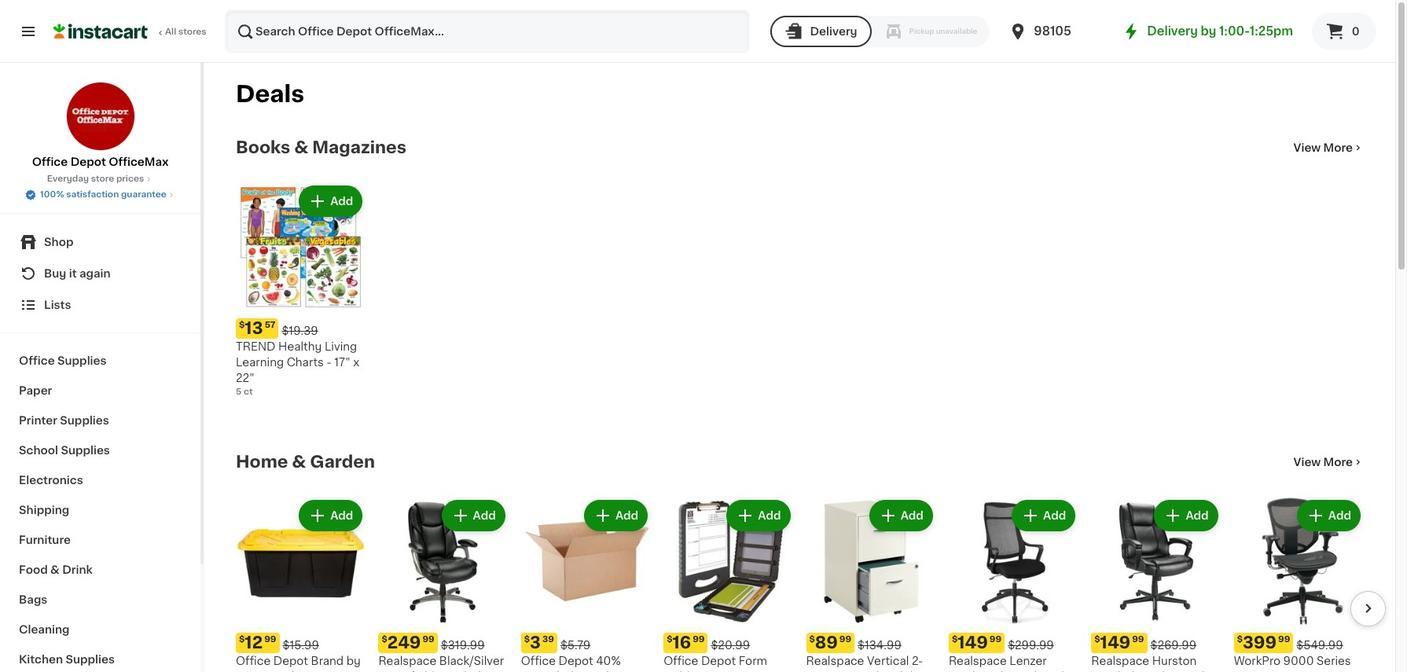 Task type: describe. For each thing, give the bounding box(es) containing it.
all
[[165, 28, 176, 36]]

bonded
[[1092, 672, 1136, 672]]

add button for $15.99
[[301, 502, 361, 530]]

kitchen supplies link
[[9, 645, 191, 672]]

$5.79
[[561, 641, 591, 652]]

89
[[816, 635, 838, 652]]

school supplies
[[19, 445, 110, 456]]

books
[[236, 139, 290, 156]]

$12.99 original price: $15.99 element
[[236, 633, 366, 654]]

$ 249 99
[[382, 635, 435, 652]]

supplies for school supplies
[[61, 445, 110, 456]]

item carousel region for home & garden
[[214, 491, 1387, 672]]

printer supplies
[[19, 415, 109, 426]]

school
[[19, 445, 58, 456]]

printer
[[19, 415, 57, 426]]

delivery button
[[771, 16, 872, 47]]

hurston
[[1153, 656, 1197, 667]]

store
[[91, 175, 114, 183]]

$15.99
[[283, 641, 319, 652]]

school supplies link
[[9, 436, 191, 466]]

$ for office depot brand by greenmad
[[239, 636, 245, 644]]

0 vertical spatial by
[[1201, 25, 1217, 37]]

add for $20.99
[[758, 510, 781, 521]]

workpro
[[1235, 656, 1281, 667]]

realspace for realspace hurston bonded leather high
[[1092, 656, 1150, 667]]

everyday
[[47, 175, 89, 183]]

printer supplies link
[[9, 406, 191, 436]]

office depot officemax logo image
[[66, 82, 135, 151]]

$89.99 original price: $134.99 element
[[807, 633, 937, 654]]

$ for workpro 9000 series quantum ergonomi
[[1238, 636, 1244, 644]]

supplies for kitchen supplies
[[66, 654, 115, 665]]

workpro 9000 series quantum ergonomi
[[1235, 656, 1355, 672]]

$319.99
[[441, 641, 485, 652]]

add for $5.79
[[616, 510, 639, 521]]

home
[[236, 454, 288, 470]]

item carousel region for books & magazines
[[214, 176, 1365, 428]]

mesh
[[949, 672, 980, 672]]

realspace for realspace vertical 2- drawer metal mobil
[[807, 656, 865, 667]]

5
[[236, 388, 242, 397]]

realspace for realspace black/silver cressfield bonde
[[379, 656, 437, 667]]

delivery by 1:00-1:25pm
[[1148, 25, 1294, 37]]

$ 16 99
[[667, 635, 705, 652]]

drink
[[62, 565, 93, 576]]

$ 149 99 for mesh
[[952, 635, 1002, 652]]

add for $134.99
[[901, 510, 924, 521]]

office inside office depot officemax link
[[32, 157, 68, 168]]

add button for $19.39
[[301, 187, 361, 216]]

kitchen
[[19, 654, 63, 665]]

food & drink link
[[9, 555, 191, 585]]

$ for realspace hurston bonded leather high
[[1095, 636, 1101, 644]]

shop link
[[9, 227, 191, 258]]

add for $15.99
[[330, 510, 353, 521]]

100% satisfaction guarantee
[[40, 190, 167, 199]]

again
[[79, 268, 111, 279]]

prices
[[116, 175, 144, 183]]

399
[[1244, 635, 1277, 652]]

lists link
[[9, 289, 191, 321]]

149 for realspace lenzer mesh high-back tas
[[958, 635, 989, 652]]

depot for 12
[[274, 656, 308, 667]]

instacart logo image
[[53, 22, 148, 41]]

add button for $20.99
[[729, 502, 789, 530]]

add for $19.39
[[330, 196, 353, 207]]

product group containing 249
[[379, 497, 509, 672]]

paper link
[[9, 376, 191, 406]]

living
[[325, 342, 357, 353]]

add for $549.99
[[1329, 510, 1352, 521]]

metal
[[849, 672, 880, 672]]

furniture link
[[9, 525, 191, 555]]

more for books & magazines
[[1324, 142, 1354, 153]]

lists
[[44, 300, 71, 311]]

electronics
[[19, 475, 83, 486]]

$ 13 57
[[239, 320, 276, 337]]

$ for realspace vertical 2- drawer metal mobil
[[810, 636, 816, 644]]

holder
[[664, 672, 701, 672]]

100%
[[40, 190, 64, 199]]

shop
[[44, 237, 73, 248]]

add for $319.99
[[473, 510, 496, 521]]

$ 3 39
[[524, 635, 554, 652]]

everyday store prices link
[[47, 173, 154, 186]]

delivery for delivery by 1:00-1:25pm
[[1148, 25, 1199, 37]]

view for home & garden
[[1294, 457, 1322, 468]]

realspace lenzer mesh high-back tas
[[949, 656, 1068, 672]]

kitchen supplies
[[19, 654, 115, 665]]

99 for $549.99
[[1279, 636, 1291, 644]]

17"
[[334, 357, 350, 368]]

product group containing 3
[[521, 497, 651, 672]]

product group containing 16
[[664, 497, 794, 672]]

16
[[673, 635, 691, 652]]

office for 3
[[521, 656, 556, 667]]

depot up the everyday store prices
[[70, 157, 106, 168]]

realspace vertical 2- drawer metal mobil
[[807, 656, 924, 672]]

$ 89 99
[[810, 635, 852, 652]]

office depot officemax
[[32, 157, 169, 168]]

service type group
[[771, 16, 991, 47]]

$3.39 original price: $5.79 element
[[521, 633, 651, 654]]

office for 12
[[236, 656, 271, 667]]

by inside office depot brand by greenmad
[[347, 656, 361, 667]]

home & garden
[[236, 454, 375, 470]]

buy it again
[[44, 268, 111, 279]]

product group containing 89
[[807, 497, 937, 672]]

high-
[[983, 672, 1013, 672]]

series
[[1317, 656, 1352, 667]]

leather
[[1138, 672, 1181, 672]]

40%
[[596, 656, 621, 667]]

trend healthy living learning charts - 17" x 22" 5 ct
[[236, 342, 360, 397]]

$ for office depot 40% recycled bran
[[524, 636, 530, 644]]

bags
[[19, 595, 47, 606]]

buy it again link
[[9, 258, 191, 289]]

0 button
[[1313, 13, 1377, 50]]

$19.39
[[282, 326, 318, 337]]

add button for $299.99
[[1014, 502, 1075, 530]]

& for garden
[[292, 454, 306, 470]]

supplies for printer supplies
[[60, 415, 109, 426]]

add button for $269.99
[[1157, 502, 1217, 530]]

-
[[327, 357, 332, 368]]

realspace black/silver cressfield bonde
[[379, 656, 504, 672]]



Task type: locate. For each thing, give the bounding box(es) containing it.
stores
[[178, 28, 207, 36]]

99 right 399
[[1279, 636, 1291, 644]]

99 for $299.99
[[990, 636, 1002, 644]]

delivery for delivery
[[811, 26, 858, 37]]

98105
[[1035, 25, 1072, 37]]

office depot brand by greenmad
[[236, 656, 366, 672]]

healthy
[[279, 342, 322, 353]]

$399.99 original price: $549.99 element
[[1235, 633, 1365, 654]]

1 more from the top
[[1324, 142, 1354, 153]]

99 inside $ 12 99
[[264, 636, 276, 644]]

supplies
[[57, 356, 107, 367], [60, 415, 109, 426], [61, 445, 110, 456], [66, 654, 115, 665]]

0 vertical spatial more
[[1324, 142, 1354, 153]]

1 view more from the top
[[1294, 142, 1354, 153]]

office depot 40% recycled bran
[[521, 656, 646, 672]]

$ 149 99 for bonded
[[1095, 635, 1145, 652]]

view
[[1294, 142, 1322, 153], [1294, 457, 1322, 468]]

0 vertical spatial &
[[294, 139, 309, 156]]

depot for 3
[[559, 656, 594, 667]]

99 right 249
[[423, 636, 435, 644]]

view more
[[1294, 142, 1354, 153], [1294, 457, 1354, 468]]

2 view from the top
[[1294, 457, 1322, 468]]

garden
[[310, 454, 375, 470]]

all stores link
[[53, 9, 208, 53]]

1 vertical spatial by
[[347, 656, 361, 667]]

0 vertical spatial view more
[[1294, 142, 1354, 153]]

more for home & garden
[[1324, 457, 1354, 468]]

$ 149 99 up mesh
[[952, 635, 1002, 652]]

form
[[739, 656, 768, 667]]

all stores
[[165, 28, 207, 36]]

99 inside "element"
[[990, 636, 1002, 644]]

food & drink
[[19, 565, 93, 576]]

0 vertical spatial view more link
[[1294, 140, 1365, 156]]

depot inside 'office depot form holder storag'
[[702, 656, 736, 667]]

office up the everyday
[[32, 157, 68, 168]]

view more for garden
[[1294, 457, 1354, 468]]

1 horizontal spatial by
[[1201, 25, 1217, 37]]

$549.99
[[1297, 641, 1344, 652]]

99 inside $ 399 99
[[1279, 636, 1291, 644]]

by
[[1201, 25, 1217, 37], [347, 656, 361, 667]]

product group containing 399
[[1235, 497, 1365, 672]]

add
[[330, 196, 353, 207], [330, 510, 353, 521], [473, 510, 496, 521], [616, 510, 639, 521], [758, 510, 781, 521], [901, 510, 924, 521], [1044, 510, 1067, 521], [1186, 510, 1209, 521], [1329, 510, 1352, 521]]

depot down $15.99
[[274, 656, 308, 667]]

99 for $269.99
[[1133, 636, 1145, 644]]

realspace hurston bonded leather high
[[1092, 656, 1216, 672]]

product group containing 13
[[236, 182, 366, 399]]

1 realspace from the left
[[379, 656, 437, 667]]

0 vertical spatial view
[[1294, 142, 1322, 153]]

$ inside $ 16 99
[[667, 636, 673, 644]]

149 inside "element"
[[958, 635, 989, 652]]

$ 149 99 up bonded
[[1095, 635, 1145, 652]]

$ inside $ 399 99
[[1238, 636, 1244, 644]]

cressfield
[[379, 672, 435, 672]]

item carousel region containing 13
[[214, 176, 1365, 428]]

view for books & magazines
[[1294, 142, 1322, 153]]

1 99 from the left
[[264, 636, 276, 644]]

1 horizontal spatial delivery
[[1148, 25, 1199, 37]]

$ left 39
[[524, 636, 530, 644]]

supplies up electronics link
[[61, 445, 110, 456]]

quantum
[[1235, 672, 1286, 672]]

$ up holder
[[667, 636, 673, 644]]

99 right "12" at the left bottom of page
[[264, 636, 276, 644]]

2 149 from the left
[[1101, 635, 1131, 652]]

$ inside the $ 13 57
[[239, 321, 245, 330]]

cleaning
[[19, 625, 70, 636]]

1 $ 149 99 from the left
[[952, 635, 1002, 652]]

furniture
[[19, 535, 71, 546]]

black/silver
[[440, 656, 504, 667]]

drawer
[[807, 672, 846, 672]]

office supplies link
[[9, 346, 191, 376]]

1 horizontal spatial 149
[[1101, 635, 1131, 652]]

None search field
[[225, 9, 751, 53]]

office for 16
[[664, 656, 699, 667]]

99
[[264, 636, 276, 644], [423, 636, 435, 644], [693, 636, 705, 644], [840, 636, 852, 644], [990, 636, 1002, 644], [1133, 636, 1145, 644], [1279, 636, 1291, 644]]

vertical
[[868, 656, 910, 667]]

& for drink
[[50, 565, 60, 576]]

$ 149 99 inside $149.99 original price: $269.99 element
[[1095, 635, 1145, 652]]

add button for $549.99
[[1299, 502, 1360, 530]]

office down "12" at the left bottom of page
[[236, 656, 271, 667]]

supplies inside 'link'
[[61, 445, 110, 456]]

office inside office depot 40% recycled bran
[[521, 656, 556, 667]]

shipping
[[19, 505, 69, 516]]

realspace inside the realspace vertical 2- drawer metal mobil
[[807, 656, 865, 667]]

add button for $134.99
[[871, 502, 932, 530]]

1 view from the top
[[1294, 142, 1322, 153]]

office inside 'office depot form holder storag'
[[664, 656, 699, 667]]

deals
[[236, 83, 305, 105]]

realspace up bonded
[[1092, 656, 1150, 667]]

add for $269.99
[[1186, 510, 1209, 521]]

99 inside the $ 249 99
[[423, 636, 435, 644]]

0 vertical spatial item carousel region
[[214, 176, 1365, 428]]

books & magazines link
[[236, 138, 407, 157]]

99 inside $ 16 99
[[693, 636, 705, 644]]

$ inside $ 3 39
[[524, 636, 530, 644]]

1 vertical spatial item carousel region
[[214, 491, 1387, 672]]

$149.99 original price: $299.99 element
[[949, 633, 1079, 654]]

supplies up paper link
[[57, 356, 107, 367]]

249
[[388, 635, 421, 652]]

1 view more link from the top
[[1294, 140, 1365, 156]]

realspace up cressfield
[[379, 656, 437, 667]]

$ inside the $ 249 99
[[382, 636, 388, 644]]

1 149 from the left
[[958, 635, 989, 652]]

99 inside $ 89 99
[[840, 636, 852, 644]]

149
[[958, 635, 989, 652], [1101, 635, 1131, 652]]

4 99 from the left
[[840, 636, 852, 644]]

2 vertical spatial &
[[50, 565, 60, 576]]

$ inside $ 89 99
[[810, 636, 816, 644]]

99 up realspace hurston bonded leather high
[[1133, 636, 1145, 644]]

13
[[245, 320, 263, 337]]

1 vertical spatial view more link
[[1294, 455, 1365, 470]]

depot inside office depot brand by greenmad
[[274, 656, 308, 667]]

2-
[[912, 656, 924, 667]]

add button for $5.79
[[586, 502, 647, 530]]

5 99 from the left
[[990, 636, 1002, 644]]

$ up trend
[[239, 321, 245, 330]]

supplies for office supplies
[[57, 356, 107, 367]]

$ 12 99
[[239, 635, 276, 652]]

$134.99
[[858, 641, 902, 652]]

$ up the workpro on the bottom of page
[[1238, 636, 1244, 644]]

57
[[265, 321, 276, 330]]

supplies down paper link
[[60, 415, 109, 426]]

realspace up mesh
[[949, 656, 1007, 667]]

100% satisfaction guarantee button
[[24, 186, 176, 201]]

$ up bonded
[[1095, 636, 1101, 644]]

office
[[32, 157, 68, 168], [19, 356, 55, 367], [236, 656, 271, 667], [521, 656, 556, 667], [664, 656, 699, 667]]

$
[[239, 321, 245, 330], [239, 636, 245, 644], [382, 636, 388, 644], [524, 636, 530, 644], [667, 636, 673, 644], [810, 636, 816, 644], [952, 636, 958, 644], [1095, 636, 1101, 644], [1238, 636, 1244, 644]]

$20.99
[[711, 641, 750, 652]]

$ left $15.99
[[239, 636, 245, 644]]

depot down $20.99
[[702, 656, 736, 667]]

realspace for realspace lenzer mesh high-back tas
[[949, 656, 1007, 667]]

1 item carousel region from the top
[[214, 176, 1365, 428]]

99 for $20.99
[[693, 636, 705, 644]]

99 right 16
[[693, 636, 705, 644]]

electronics link
[[9, 466, 191, 496]]

officemax
[[109, 157, 169, 168]]

product group
[[236, 182, 366, 399], [236, 497, 366, 672], [379, 497, 509, 672], [521, 497, 651, 672], [664, 497, 794, 672], [807, 497, 937, 672], [949, 497, 1079, 672], [1092, 497, 1222, 672], [1235, 497, 1365, 672]]

realspace inside realspace hurston bonded leather high
[[1092, 656, 1150, 667]]

4 realspace from the left
[[1092, 656, 1150, 667]]

$269.99
[[1151, 641, 1197, 652]]

paper
[[19, 385, 52, 396]]

by right the brand
[[347, 656, 361, 667]]

$149.99 original price: $269.99 element
[[1092, 633, 1222, 654]]

$ for trend healthy living learning charts - 17" x 22"
[[239, 321, 245, 330]]

recycled
[[521, 672, 574, 672]]

$ inside $149.99 original price: $269.99 element
[[1095, 636, 1101, 644]]

books & magazines
[[236, 139, 407, 156]]

depot down $5.79
[[559, 656, 594, 667]]

1:25pm
[[1250, 25, 1294, 37]]

food
[[19, 565, 48, 576]]

home & garden link
[[236, 453, 375, 472]]

1 vertical spatial view more
[[1294, 457, 1354, 468]]

delivery by 1:00-1:25pm link
[[1123, 22, 1294, 41]]

realspace inside realspace lenzer mesh high-back tas
[[949, 656, 1007, 667]]

1 vertical spatial more
[[1324, 457, 1354, 468]]

delivery
[[1148, 25, 1199, 37], [811, 26, 858, 37]]

& right home
[[292, 454, 306, 470]]

2 more from the top
[[1324, 457, 1354, 468]]

99 right 89
[[840, 636, 852, 644]]

1:00-
[[1220, 25, 1250, 37]]

$13.57 original price: $19.39 element
[[236, 319, 366, 339]]

$ inside $149.99 original price: $299.99 "element"
[[952, 636, 958, 644]]

12
[[245, 635, 263, 652]]

add button for $319.99
[[443, 502, 504, 530]]

realspace
[[379, 656, 437, 667], [807, 656, 865, 667], [949, 656, 1007, 667], [1092, 656, 1150, 667]]

99 for $15.99
[[264, 636, 276, 644]]

office inside office depot brand by greenmad
[[236, 656, 271, 667]]

99 for $319.99
[[423, 636, 435, 644]]

$16.99 original price: $20.99 element
[[664, 633, 794, 654]]

depot inside office depot 40% recycled bran
[[559, 656, 594, 667]]

0 horizontal spatial delivery
[[811, 26, 858, 37]]

1 vertical spatial &
[[292, 454, 306, 470]]

99 up realspace lenzer mesh high-back tas
[[990, 636, 1002, 644]]

item carousel region
[[214, 176, 1365, 428], [214, 491, 1387, 672]]

7 99 from the left
[[1279, 636, 1291, 644]]

product group containing 12
[[236, 497, 366, 672]]

$ up mesh
[[952, 636, 958, 644]]

view more link for magazines
[[1294, 140, 1365, 156]]

delivery inside button
[[811, 26, 858, 37]]

149 up bonded
[[1101, 635, 1131, 652]]

99 for $134.99
[[840, 636, 852, 644]]

2 view more link from the top
[[1294, 455, 1365, 470]]

depot for 16
[[702, 656, 736, 667]]

3 realspace from the left
[[949, 656, 1007, 667]]

view more for magazines
[[1294, 142, 1354, 153]]

guarantee
[[121, 190, 167, 199]]

$ 399 99
[[1238, 635, 1291, 652]]

& for magazines
[[294, 139, 309, 156]]

back
[[1013, 672, 1041, 672]]

0 horizontal spatial by
[[347, 656, 361, 667]]

cleaning link
[[9, 615, 191, 645]]

39
[[543, 636, 554, 644]]

supplies down cleaning link
[[66, 654, 115, 665]]

$ up drawer at the bottom right of the page
[[810, 636, 816, 644]]

by left 1:00-
[[1201, 25, 1217, 37]]

buy
[[44, 268, 66, 279]]

$ for office depot form holder storag
[[667, 636, 673, 644]]

add for $299.99
[[1044, 510, 1067, 521]]

realspace up drawer at the bottom right of the page
[[807, 656, 865, 667]]

6 99 from the left
[[1133, 636, 1145, 644]]

office supplies
[[19, 356, 107, 367]]

it
[[69, 268, 77, 279]]

office up recycled
[[521, 656, 556, 667]]

$ inside $ 12 99
[[239, 636, 245, 644]]

shipping link
[[9, 496, 191, 525]]

2 99 from the left
[[423, 636, 435, 644]]

3
[[530, 635, 541, 652]]

149 up mesh
[[958, 635, 989, 652]]

1 horizontal spatial $ 149 99
[[1095, 635, 1145, 652]]

$ up cressfield
[[382, 636, 388, 644]]

149 for realspace hurston bonded leather high
[[1101, 635, 1131, 652]]

office up paper
[[19, 356, 55, 367]]

3 99 from the left
[[693, 636, 705, 644]]

$ for realspace black/silver cressfield bonde
[[382, 636, 388, 644]]

98105 button
[[1009, 9, 1104, 53]]

office up holder
[[664, 656, 699, 667]]

view more link for garden
[[1294, 455, 1365, 470]]

$249.99 original price: $319.99 element
[[379, 633, 509, 654]]

office inside "office supplies" link
[[19, 356, 55, 367]]

& right books
[[294, 139, 309, 156]]

0 horizontal spatial 149
[[958, 635, 989, 652]]

$ 149 99 inside $149.99 original price: $299.99 "element"
[[952, 635, 1002, 652]]

$ for realspace lenzer mesh high-back tas
[[952, 636, 958, 644]]

2 $ 149 99 from the left
[[1095, 635, 1145, 652]]

realspace inside the realspace black/silver cressfield bonde
[[379, 656, 437, 667]]

2 view more from the top
[[1294, 457, 1354, 468]]

& right food
[[50, 565, 60, 576]]

Search field
[[227, 11, 749, 52]]

charts
[[287, 357, 324, 368]]

2 item carousel region from the top
[[214, 491, 1387, 672]]

0 horizontal spatial $ 149 99
[[952, 635, 1002, 652]]

item carousel region containing 12
[[214, 491, 1387, 672]]

9000
[[1284, 656, 1315, 667]]

more
[[1324, 142, 1354, 153], [1324, 457, 1354, 468]]

2 realspace from the left
[[807, 656, 865, 667]]

ct
[[244, 388, 253, 397]]

1 vertical spatial view
[[1294, 457, 1322, 468]]



Task type: vqa. For each thing, say whether or not it's contained in the screenshot.
Lactose-Free Milk
no



